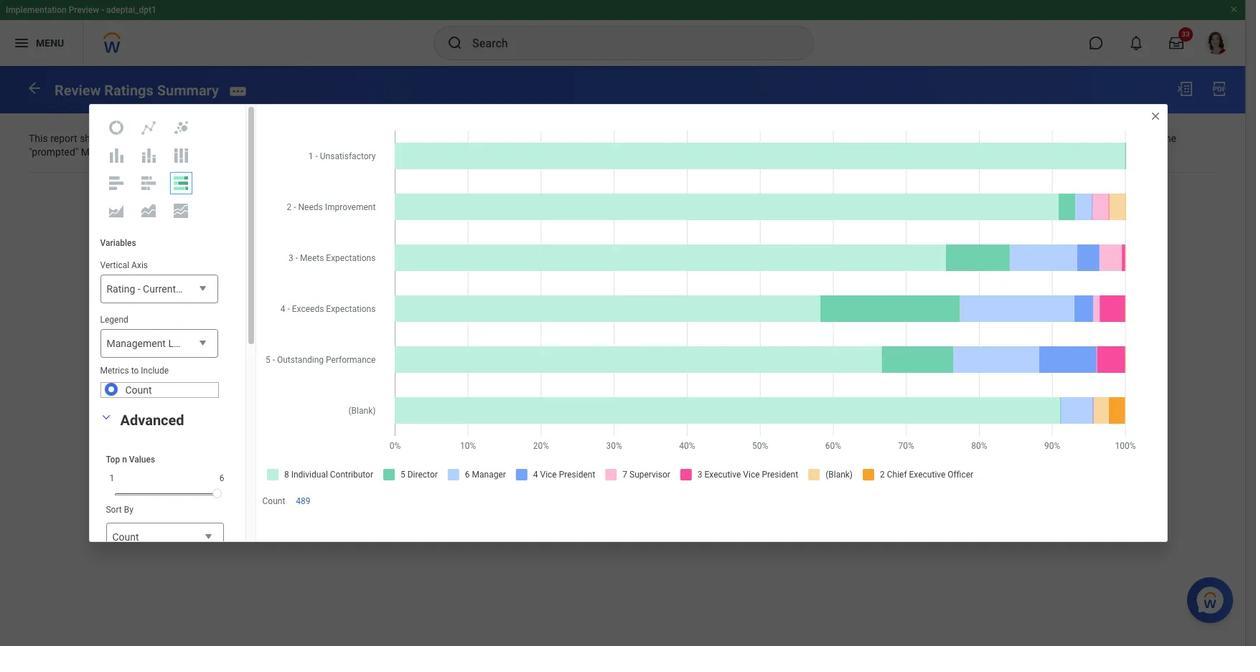 Task type: vqa. For each thing, say whether or not it's contained in the screenshot.
main content
no



Task type: describe. For each thing, give the bounding box(es) containing it.
0 vertical spatial review
[[55, 82, 101, 99]]

metrics to include group
[[100, 366, 219, 399]]

count
[[128, 133, 153, 144]]

management level
[[107, 338, 192, 350]]

expectations
[[540, 133, 598, 144]]

last
[[670, 133, 686, 144]]

1 vertical spatial count
[[262, 497, 285, 507]]

values
[[129, 455, 155, 465]]

normalized
[[178, 284, 230, 295]]

2 and from the left
[[1095, 133, 1112, 144]]

supervisory
[[806, 133, 859, 144]]

count inside metrics to include group
[[125, 385, 152, 396]]

rating - current normalized button
[[100, 275, 230, 304]]

sort by group
[[106, 505, 224, 553]]

implementation preview -   adeptai_dpt1
[[6, 5, 156, 15]]

legend group
[[100, 315, 218, 359]]

to
[[131, 366, 139, 376]]

shows
[[80, 133, 109, 144]]

inbox large image
[[1170, 36, 1184, 50]]

search image
[[447, 34, 464, 52]]

profile logan mcneil element
[[1197, 27, 1237, 59]]

line image
[[140, 119, 157, 136]]

view printable version (pdf) image
[[1211, 80, 1229, 98]]

sort
[[106, 506, 122, 516]]

n
[[122, 455, 127, 465]]

include inside group
[[141, 366, 169, 376]]

cycle.
[[720, 133, 746, 144]]

organizations
[[1031, 133, 1093, 144]]

report
[[50, 133, 77, 144]]

export to excel image
[[1177, 80, 1194, 98]]

level
[[168, 338, 192, 350]]

review
[[689, 133, 718, 144]]

chevron down image
[[97, 413, 115, 423]]

489
[[296, 497, 311, 507]]

assigned
[[263, 133, 303, 144]]

(prompts
[[748, 133, 790, 144]]

vertical axis
[[100, 261, 148, 271]]

sort by
[[106, 506, 133, 516]]

given
[[314, 133, 337, 144]]

adeptai_dpt1
[[106, 5, 156, 15]]

variables group
[[89, 227, 230, 409]]

management level button
[[100, 330, 218, 359]]

6
[[220, 474, 224, 484]]

review ratings summary link
[[55, 82, 219, 99]]

notifications large image
[[1130, 36, 1144, 50]]

close chart settings image
[[1150, 111, 1161, 122]]

top
[[106, 455, 120, 465]]

rating - current normalized
[[107, 284, 230, 295]]

advanced dialog
[[89, 104, 1168, 647]]

were
[[239, 133, 260, 144]]

review ratings summary main content
[[0, 66, 1246, 207]]

rating inside dropdown button
[[107, 284, 135, 295]]

overlaid area image
[[108, 203, 125, 220]]

manager
[[81, 147, 121, 158]]

this report shows the count of employees that were assigned a given review rating (meets expectations, exceeds expectations etc.) during the last review cycle. (prompts on supervisory organization and include subordinate organizations and is used on the "prompted" manager dashboard).
[[29, 133, 1179, 158]]

expectations,
[[439, 133, 498, 144]]

count inside dropdown button
[[112, 532, 139, 544]]

1
[[110, 474, 114, 484]]

subordinate
[[975, 133, 1029, 144]]

legend
[[100, 315, 128, 325]]

vertical axis group
[[100, 260, 230, 304]]

this
[[29, 133, 48, 144]]

vertical
[[100, 261, 129, 271]]

donut image
[[108, 119, 125, 136]]

count button
[[106, 524, 224, 553]]

chevron up image
[[614, 164, 632, 176]]



Task type: locate. For each thing, give the bounding box(es) containing it.
advanced button
[[120, 412, 184, 430]]

rating left (meets
[[374, 133, 402, 144]]

include
[[940, 133, 972, 144], [141, 366, 169, 376]]

100% bar image
[[172, 175, 190, 192]]

489 button
[[296, 496, 313, 508]]

review right the "previous page" icon
[[55, 82, 101, 99]]

that
[[219, 133, 236, 144]]

metrics to include
[[100, 366, 169, 376]]

- right preview
[[101, 5, 104, 15]]

1 on from the left
[[793, 133, 804, 144]]

100% column image
[[172, 147, 190, 164]]

axis
[[131, 261, 148, 271]]

etc.)
[[600, 133, 620, 144]]

1 the from the left
[[111, 133, 126, 144]]

1 horizontal spatial review
[[340, 133, 371, 144]]

1 horizontal spatial -
[[138, 284, 140, 295]]

variables
[[100, 238, 136, 248]]

1 horizontal spatial on
[[1149, 133, 1160, 144]]

count left 489
[[262, 497, 285, 507]]

employees
[[168, 133, 216, 144]]

- left the current
[[138, 284, 140, 295]]

stacked bar image
[[140, 175, 157, 192]]

3 the from the left
[[1163, 133, 1177, 144]]

used
[[1125, 133, 1147, 144]]

1 vertical spatial -
[[138, 284, 140, 295]]

0 horizontal spatial -
[[101, 5, 104, 15]]

ratings
[[104, 82, 154, 99]]

on
[[793, 133, 804, 144], [1149, 133, 1160, 144]]

"prompted"
[[29, 147, 78, 158]]

-
[[101, 5, 104, 15], [138, 284, 140, 295]]

review right "given"
[[340, 133, 371, 144]]

include left "subordinate"
[[940, 133, 972, 144]]

organization
[[861, 133, 918, 144]]

review
[[55, 82, 101, 99], [340, 133, 371, 144]]

and right organization on the top right of page
[[920, 133, 937, 144]]

top n values
[[106, 455, 155, 465]]

the
[[111, 133, 126, 144], [653, 133, 668, 144], [1163, 133, 1177, 144]]

count down the to
[[125, 385, 152, 396]]

preview
[[69, 5, 99, 15]]

during
[[623, 133, 651, 144]]

review inside this report shows the count of employees that were assigned a given review rating (meets expectations, exceeds expectations etc.) during the last review cycle. (prompts on supervisory organization and include subordinate organizations and is used on the "prompted" manager dashboard).
[[340, 133, 371, 144]]

1 horizontal spatial rating
[[374, 133, 402, 144]]

0 horizontal spatial on
[[793, 133, 804, 144]]

the left last
[[653, 133, 668, 144]]

management
[[107, 338, 166, 350]]

1 horizontal spatial and
[[1095, 133, 1112, 144]]

include inside this report shows the count of employees that were assigned a given review rating (meets expectations, exceeds expectations etc.) during the last review cycle. (prompts on supervisory organization and include subordinate organizations and is used on the "prompted" manager dashboard).
[[940, 133, 972, 144]]

1 horizontal spatial the
[[653, 133, 668, 144]]

clustered bar image
[[108, 175, 125, 192]]

clustered column image
[[108, 147, 125, 164]]

bubble image
[[172, 119, 190, 136]]

0 vertical spatial rating
[[374, 133, 402, 144]]

a
[[306, 133, 311, 144]]

rating
[[374, 133, 402, 144], [107, 284, 135, 295]]

0 vertical spatial include
[[940, 133, 972, 144]]

0 horizontal spatial include
[[141, 366, 169, 376]]

implementation preview -   adeptai_dpt1 banner
[[0, 0, 1246, 66]]

rating down vertical axis
[[107, 284, 135, 295]]

close environment banner image
[[1230, 5, 1239, 14]]

- inside implementation preview -   adeptai_dpt1 banner
[[101, 5, 104, 15]]

implementation
[[6, 5, 67, 15]]

is
[[1115, 133, 1122, 144]]

stacked area image
[[140, 203, 157, 220]]

0 horizontal spatial review
[[55, 82, 101, 99]]

and left is
[[1095, 133, 1112, 144]]

2 on from the left
[[1149, 133, 1160, 144]]

1 vertical spatial include
[[141, 366, 169, 376]]

on right used
[[1149, 133, 1160, 144]]

the up clustered column image
[[111, 133, 126, 144]]

dashboard).
[[123, 147, 178, 158]]

1 vertical spatial rating
[[107, 284, 135, 295]]

exceeds
[[501, 133, 538, 144]]

advanced group
[[95, 409, 234, 647]]

0 horizontal spatial the
[[111, 133, 126, 144]]

previous page image
[[26, 80, 43, 97]]

current
[[143, 284, 176, 295]]

2 the from the left
[[653, 133, 668, 144]]

count
[[125, 385, 152, 396], [262, 497, 285, 507], [112, 532, 139, 544]]

count down by
[[112, 532, 139, 544]]

1 and from the left
[[920, 133, 937, 144]]

(meets
[[405, 133, 436, 144]]

0 horizontal spatial rating
[[107, 284, 135, 295]]

and
[[920, 133, 937, 144], [1095, 133, 1112, 144]]

2 vertical spatial count
[[112, 532, 139, 544]]

metrics
[[100, 366, 129, 376]]

top n values group
[[106, 455, 228, 502]]

0 horizontal spatial and
[[920, 133, 937, 144]]

of
[[156, 133, 165, 144]]

summary
[[157, 82, 219, 99]]

stacked column image
[[140, 147, 157, 164]]

include right the to
[[141, 366, 169, 376]]

0 vertical spatial -
[[101, 5, 104, 15]]

by
[[124, 506, 133, 516]]

100% area image
[[172, 203, 190, 220]]

on right (prompts
[[793, 133, 804, 144]]

the right used
[[1163, 133, 1177, 144]]

2 horizontal spatial the
[[1163, 133, 1177, 144]]

1 vertical spatial review
[[340, 133, 371, 144]]

rating inside this report shows the count of employees that were assigned a given review rating (meets expectations, exceeds expectations etc.) during the last review cycle. (prompts on supervisory organization and include subordinate organizations and is used on the "prompted" manager dashboard).
[[374, 133, 402, 144]]

- inside rating - current normalized dropdown button
[[138, 284, 140, 295]]

1 horizontal spatial include
[[940, 133, 972, 144]]

0 vertical spatial count
[[125, 385, 152, 396]]

review ratings summary
[[55, 82, 219, 99]]

advanced
[[120, 412, 184, 430]]



